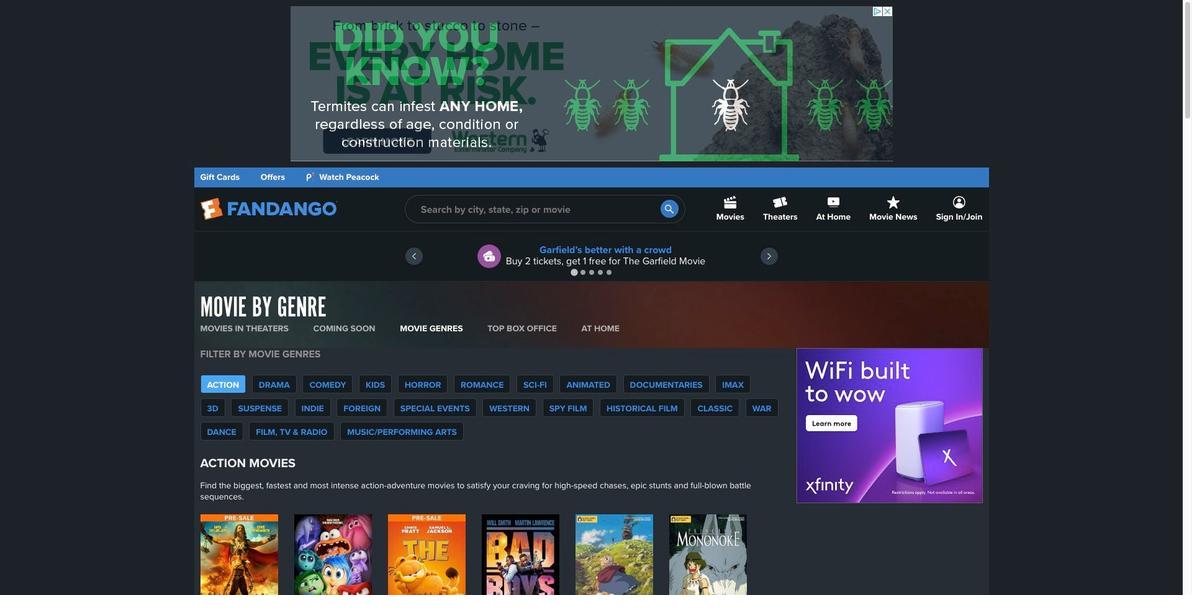 Task type: describe. For each thing, give the bounding box(es) containing it.
offer icon image
[[477, 245, 501, 268]]

1 vertical spatial advertisement element
[[797, 349, 983, 504]]

0 vertical spatial advertisement element
[[290, 6, 893, 162]]



Task type: vqa. For each thing, say whether or not it's contained in the screenshot.
Select a slide to show Tab List
yes



Task type: locate. For each thing, give the bounding box(es) containing it.
region
[[194, 232, 989, 281]]

Search by city, state, zip or movie text field
[[405, 195, 686, 224]]

select a slide to show tab list
[[194, 268, 989, 277]]

None search field
[[405, 195, 686, 224]]

advertisement element
[[290, 6, 893, 162], [797, 349, 983, 504]]



